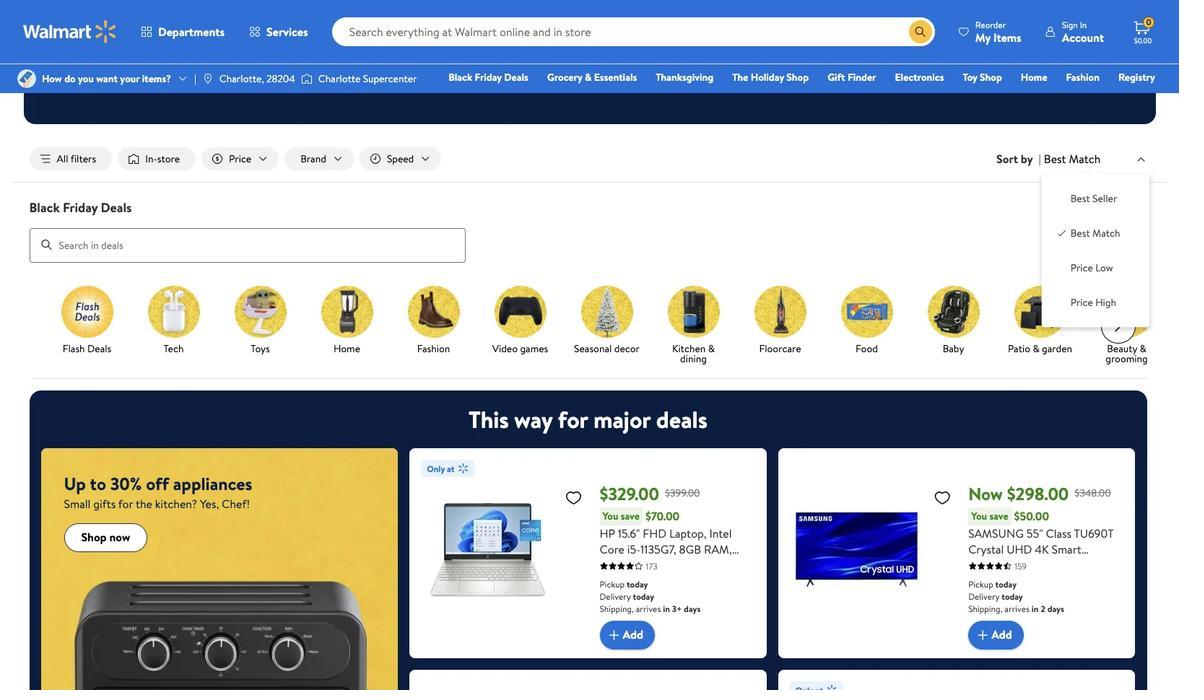 Task type: vqa. For each thing, say whether or not it's contained in the screenshot.
of
no



Task type: locate. For each thing, give the bounding box(es) containing it.
video games
[[492, 341, 549, 356]]

2 vertical spatial price
[[1071, 296, 1094, 310]]

1 horizontal spatial add to cart image
[[975, 627, 992, 644]]

add to cart image down pickup today delivery today shipping, arrives in 2 days
[[975, 627, 992, 644]]

you up "hp"
[[603, 509, 619, 523]]

 image
[[17, 69, 36, 88], [301, 72, 313, 86], [202, 73, 214, 85]]

shop baby image
[[928, 286, 980, 338]]

2 horizontal spatial  image
[[301, 72, 313, 86]]

best match
[[1044, 151, 1101, 167], [1071, 226, 1121, 241]]

best right by
[[1044, 151, 1067, 167]]

sign in to add to favorites list, hp 15.6" fhd laptop, intel core i5-1135g7, 8gb ram, 256gb ssd, silver, windows 11 home, 15-dy2795wm image
[[565, 489, 583, 507]]

0 horizontal spatial you
[[603, 509, 619, 523]]

1 horizontal spatial pickup
[[969, 578, 994, 591]]

match down seller
[[1093, 226, 1121, 241]]

2 horizontal spatial shop
[[980, 70, 1003, 85]]

2 arrives from the left
[[1005, 603, 1030, 615]]

2 add button from the left
[[969, 621, 1024, 650]]

0 horizontal spatial fashion
[[417, 341, 450, 356]]

add to cart image
[[606, 627, 623, 644], [975, 627, 992, 644]]

select
[[612, 79, 636, 91]]

& right beauty on the right of the page
[[1140, 341, 1147, 356]]

class
[[1046, 526, 1072, 542]]

grooming
[[1106, 352, 1148, 366]]

up to 30% off appliances small gifts for the kitchen? yes, chef!
[[64, 471, 252, 512]]

1 horizontal spatial fashion
[[1067, 70, 1100, 85]]

0 vertical spatial best match
[[1044, 151, 1101, 167]]

fashion link
[[1060, 69, 1107, 85], [396, 286, 471, 357]]

save for $329.00
[[621, 509, 640, 523]]

home down "shop home" image
[[334, 341, 361, 356]]

1 vertical spatial price
[[1071, 261, 1094, 275]]

1 vertical spatial home
[[334, 341, 361, 356]]

deals right the flash
[[87, 341, 111, 356]]

price for price
[[229, 152, 252, 166]]

4k
[[1035, 542, 1049, 557]]

shipping, inside pickup today delivery today shipping, arrives in 2 days
[[969, 603, 1003, 615]]

2 delivery from the left
[[969, 591, 1000, 603]]

television
[[969, 557, 1017, 573]]

|
[[194, 71, 196, 86], [1039, 151, 1042, 167]]

black friday deals down filters
[[29, 199, 132, 217]]

you inside you save $50.00 samsung 55" class tu690t crystal uhd 4k smart television - un55tu690tfxza (new)
[[972, 509, 988, 523]]

now $298.00 group
[[790, 460, 1124, 650]]

0 horizontal spatial black
[[29, 199, 60, 217]]

in-
[[738, 79, 748, 91]]

pickup today delivery today shipping, arrives in 3+ days
[[600, 578, 701, 615]]

price low
[[1071, 261, 1114, 275]]

shop video games image
[[494, 286, 547, 338]]

rain
[[567, 79, 581, 91]]

save inside you save $70.00 hp 15.6" fhd laptop, intel core i5-1135g7, 8gb ram, 256gb ssd, silver, windows 11 home, 15-dy2795wm
[[621, 509, 640, 523]]

159
[[1015, 560, 1027, 573]]

price left low on the top right of page
[[1071, 261, 1094, 275]]

0 vertical spatial price
[[229, 152, 252, 166]]

0 horizontal spatial days
[[684, 603, 701, 615]]

days inside pickup today delivery today shipping, arrives in 3+ days
[[684, 603, 701, 615]]

for
[[558, 404, 588, 435], [118, 496, 133, 512]]

in left 3+
[[663, 603, 670, 615]]

all filters
[[57, 152, 96, 166]]

1 in from the left
[[663, 603, 670, 615]]

electronics link
[[889, 69, 951, 85]]

0 horizontal spatial friday
[[63, 199, 98, 217]]

1 horizontal spatial delivery
[[969, 591, 1000, 603]]

1 horizontal spatial save
[[990, 509, 1009, 523]]

gifts.
[[580, 43, 619, 67]]

in
[[663, 603, 670, 615], [1032, 603, 1039, 615]]

price inside price dropdown button
[[229, 152, 252, 166]]

add to cart image inside $329.00 group
[[606, 627, 623, 644]]

quantities.
[[441, 79, 479, 91]]

1 horizontal spatial in
[[1032, 603, 1039, 615]]

the
[[136, 496, 152, 512]]

1 days from the left
[[684, 603, 701, 615]]

friday down filters
[[63, 199, 98, 217]]

deals down savings.
[[504, 70, 529, 85]]

2 add from the left
[[992, 627, 1013, 643]]

beauty & grooming link
[[1090, 286, 1165, 367]]

days right 3+
[[684, 603, 701, 615]]

0 vertical spatial friday
[[475, 70, 502, 85]]

i5-
[[628, 542, 641, 557]]

0 horizontal spatial black friday deals
[[29, 199, 132, 217]]

save inside you save $50.00 samsung 55" class tu690t crystal uhd 4k smart television - un55tu690tfxza (new)
[[990, 509, 1009, 523]]

add to cart image for now
[[975, 627, 992, 644]]

1 delivery from the left
[[600, 591, 631, 603]]

delivery inside pickup today delivery today shipping, arrives in 3+ days
[[600, 591, 631, 603]]

0 horizontal spatial in
[[663, 603, 670, 615]]

Best Match radio
[[1057, 226, 1068, 238]]

match inside best match popup button
[[1070, 151, 1101, 167]]

0 horizontal spatial add to cart image
[[606, 627, 623, 644]]

black down epic
[[449, 70, 473, 85]]

next slide for chipmodulewithimages list image
[[1101, 309, 1136, 344]]

low
[[1096, 261, 1114, 275]]

arrives down 15-
[[636, 603, 661, 615]]

2 days from the left
[[1048, 603, 1065, 615]]

grocery & essentials link
[[541, 69, 644, 85]]

1 horizontal spatial home link
[[1015, 69, 1054, 85]]

 image left how
[[17, 69, 36, 88]]

toys link
[[223, 286, 298, 357]]

1 horizontal spatial |
[[1039, 151, 1042, 167]]

15.6"
[[618, 526, 640, 542]]

1 horizontal spatial add
[[992, 627, 1013, 643]]

& for grooming
[[1140, 341, 1147, 356]]

0 horizontal spatial pickup
[[600, 578, 625, 591]]

debit
[[1069, 90, 1094, 105]]

pickup inside pickup today delivery today shipping, arrives in 3+ days
[[600, 578, 625, 591]]

fhd
[[643, 526, 667, 542]]

pickup
[[600, 578, 625, 591], [969, 578, 994, 591]]

add button down pickup today delivery today shipping, arrives in 2 days
[[969, 621, 1024, 650]]

add button inside $329.00 group
[[600, 621, 655, 650]]

best match right 'best match' radio
[[1071, 226, 1121, 241]]

1 vertical spatial black
[[29, 199, 60, 217]]

price left high
[[1071, 296, 1094, 310]]

pickup down television
[[969, 578, 994, 591]]

 image for charlotte, 28204
[[202, 73, 214, 85]]

reorder my items
[[976, 18, 1022, 45]]

floorcare
[[760, 341, 802, 356]]

add button down pickup today delivery today shipping, arrives in 3+ days
[[600, 621, 655, 650]]

0 horizontal spatial  image
[[17, 69, 36, 88]]

0 horizontal spatial add button
[[600, 621, 655, 650]]

deals inside search field
[[101, 199, 132, 217]]

& inside kitchen & dining
[[708, 341, 715, 356]]

match
[[1070, 151, 1101, 167], [1093, 226, 1121, 241]]

1 horizontal spatial you
[[972, 509, 988, 523]]

today
[[627, 578, 648, 591], [996, 578, 1017, 591], [633, 591, 655, 603], [1002, 591, 1024, 603]]

in inside pickup today delivery today shipping, arrives in 2 days
[[1032, 603, 1039, 615]]

home
[[1021, 70, 1048, 85], [334, 341, 361, 356]]

pickup down 256gb
[[600, 578, 625, 591]]

0 horizontal spatial delivery
[[600, 591, 631, 603]]

friday inside search field
[[63, 199, 98, 217]]

0 horizontal spatial save
[[621, 509, 640, 523]]

miss
[[670, 43, 703, 67]]

friday down epic
[[475, 70, 502, 85]]

holiday
[[751, 70, 785, 85]]

for right the way
[[558, 404, 588, 435]]

2 in from the left
[[1032, 603, 1039, 615]]

items?
[[142, 71, 171, 86]]

0 vertical spatial home link
[[1015, 69, 1054, 85]]

sort by |
[[997, 151, 1042, 167]]

dining
[[681, 352, 707, 366]]

shop kitchen & dining image
[[668, 286, 720, 338]]

fashion down "shop fashion" image at the left top
[[417, 341, 450, 356]]

flash
[[63, 341, 85, 356]]

delivery down the home,
[[600, 591, 631, 603]]

smart
[[1052, 542, 1082, 557]]

arrives inside pickup today delivery today shipping, arrives in 2 days
[[1005, 603, 1030, 615]]

0 vertical spatial for
[[558, 404, 588, 435]]

black friday deals down epic
[[449, 70, 529, 85]]

1 arrives from the left
[[636, 603, 661, 615]]

add inside the now $298.00 group
[[992, 627, 1013, 643]]

2 vertical spatial deals
[[87, 341, 111, 356]]

shop right the toy
[[980, 70, 1003, 85]]

0 horizontal spatial add
[[623, 627, 644, 643]]

0 horizontal spatial arrives
[[636, 603, 661, 615]]

home up one
[[1021, 70, 1048, 85]]

sort
[[997, 151, 1019, 167]]

2 shipping, from the left
[[969, 603, 1003, 615]]

services button
[[237, 14, 320, 49]]

best inside popup button
[[1044, 151, 1067, 167]]

0 horizontal spatial shipping,
[[600, 603, 634, 615]]

0 vertical spatial black friday deals
[[449, 70, 529, 85]]

delivery down (new)
[[969, 591, 1000, 603]]

price right store
[[229, 152, 252, 166]]

pickup inside pickup today delivery today shipping, arrives in 2 days
[[969, 578, 994, 591]]

in-
[[145, 152, 157, 166]]

core
[[600, 542, 625, 557]]

0 vertical spatial match
[[1070, 151, 1101, 167]]

2 pickup from the left
[[969, 578, 994, 591]]

shop left the now
[[81, 530, 107, 546]]

& right the 'patio'
[[1033, 341, 1040, 356]]

delivery for $329.00
[[600, 591, 631, 603]]

1 save from the left
[[621, 509, 640, 523]]

in inside pickup today delivery today shipping, arrives in 3+ days
[[663, 603, 670, 615]]

best left seller
[[1071, 192, 1091, 206]]

1 horizontal spatial days
[[1048, 603, 1065, 615]]

0 vertical spatial deals
[[504, 70, 529, 85]]

baby
[[943, 341, 965, 356]]

0 vertical spatial black
[[449, 70, 473, 85]]

shipping, inside pickup today delivery today shipping, arrives in 3+ days
[[600, 603, 634, 615]]

add for $329.00
[[623, 627, 644, 643]]

 image right 28204
[[301, 72, 313, 86]]

2 you from the left
[[972, 509, 988, 523]]

1 add to cart image from the left
[[606, 627, 623, 644]]

up
[[64, 471, 86, 496]]

8gb
[[679, 542, 702, 557]]

2 save from the left
[[990, 509, 1009, 523]]

shop home image
[[321, 286, 373, 338]]

option group
[[1054, 186, 1138, 316]]

1 vertical spatial best match
[[1071, 226, 1121, 241]]

match inside option group
[[1093, 226, 1121, 241]]

add to cart image down pickup today delivery today shipping, arrives in 3+ days
[[606, 627, 623, 644]]

1 vertical spatial friday
[[63, 199, 98, 217]]

shipping,
[[600, 603, 634, 615], [969, 603, 1003, 615]]

0 horizontal spatial home
[[334, 341, 361, 356]]

save up the 15.6"
[[621, 509, 640, 523]]

price for price high
[[1071, 296, 1094, 310]]

black up search image
[[29, 199, 60, 217]]

you down now
[[972, 509, 988, 523]]

| right items? in the left top of the page
[[194, 71, 196, 86]]

finder
[[848, 70, 877, 85]]

you for $329.00
[[603, 509, 619, 523]]

1 horizontal spatial shop
[[787, 70, 809, 85]]

this way for major deals
[[469, 404, 708, 435]]

shipping, down (new)
[[969, 603, 1003, 615]]

tech
[[164, 341, 184, 356]]

& right the rain
[[585, 70, 592, 85]]

store
[[157, 152, 180, 166]]

1 vertical spatial deals
[[101, 199, 132, 217]]

2 add to cart image from the left
[[975, 627, 992, 644]]

you inside you save $70.00 hp 15.6" fhd laptop, intel core i5-1135g7, 8gb ram, 256gb ssd, silver, windows 11 home, 15-dy2795wm
[[603, 509, 619, 523]]

items
[[994, 29, 1022, 45]]

1 shipping, from the left
[[600, 603, 634, 615]]

1 horizontal spatial add button
[[969, 621, 1024, 650]]

brand
[[301, 152, 326, 166]]

limited quantities. while supplies last. no rain checks. select items may not be available in-store.
[[411, 79, 769, 91]]

0 vertical spatial best
[[1044, 151, 1067, 167]]

0 horizontal spatial |
[[194, 71, 196, 86]]

in-store button
[[118, 147, 196, 171]]

0 horizontal spatial home link
[[310, 286, 385, 357]]

& right dining
[[708, 341, 715, 356]]

search icon image
[[915, 26, 927, 38]]

match up best seller
[[1070, 151, 1101, 167]]

add inside $329.00 group
[[623, 627, 644, 643]]

while
[[482, 79, 503, 91]]

$399.00
[[665, 486, 700, 501]]

best match up best seller
[[1044, 151, 1101, 167]]

for left the
[[118, 496, 133, 512]]

patio
[[1008, 341, 1031, 356]]

samsung
[[969, 526, 1024, 542]]

1 vertical spatial match
[[1093, 226, 1121, 241]]

0 horizontal spatial fashion link
[[396, 286, 471, 357]]

shop patio & garden image
[[1015, 286, 1067, 338]]

shop tech image
[[148, 286, 200, 338]]

toy shop link
[[957, 69, 1009, 85]]

0 horizontal spatial shop
[[81, 530, 107, 546]]

$348.00
[[1075, 486, 1112, 501]]

1 add from the left
[[623, 627, 644, 643]]

beauty
[[1108, 341, 1138, 356]]

save up samsung at the right of page
[[990, 509, 1009, 523]]

1 vertical spatial best
[[1071, 192, 1091, 206]]

delivery for now $298.00
[[969, 591, 1000, 603]]

1 horizontal spatial arrives
[[1005, 603, 1030, 615]]

days inside pickup today delivery today shipping, arrives in 2 days
[[1048, 603, 1065, 615]]

video
[[492, 341, 518, 356]]

add to cart image inside the now $298.00 group
[[975, 627, 992, 644]]

way
[[515, 404, 553, 435]]

256gb
[[600, 557, 635, 573]]

days
[[684, 603, 701, 615], [1048, 603, 1065, 615]]

| right by
[[1039, 151, 1042, 167]]

add down pickup today delivery today shipping, arrives in 2 days
[[992, 627, 1013, 643]]

pickup today delivery today shipping, arrives in 2 days
[[969, 578, 1065, 615]]

account
[[1062, 29, 1105, 45]]

registry
[[1119, 70, 1156, 85]]

charlotte,
[[220, 71, 264, 86]]

1 vertical spatial fashion
[[417, 341, 450, 356]]

shipping, down the home,
[[600, 603, 634, 615]]

fashion up debit
[[1067, 70, 1100, 85]]

food link
[[830, 286, 905, 357]]

best right 'best match' radio
[[1071, 226, 1091, 241]]

departments
[[158, 24, 225, 40]]

add button inside the now $298.00 group
[[969, 621, 1024, 650]]

one debit link
[[1039, 90, 1100, 105]]

items
[[638, 79, 658, 91]]

1 you from the left
[[603, 509, 619, 523]]

&
[[585, 70, 592, 85], [708, 341, 715, 356], [1033, 341, 1040, 356], [1140, 341, 1147, 356]]

days right 2
[[1048, 603, 1065, 615]]

delivery inside pickup today delivery today shipping, arrives in 2 days
[[969, 591, 1000, 603]]

 image left 'charlotte,'
[[202, 73, 214, 85]]

0 vertical spatial fashion link
[[1060, 69, 1107, 85]]

1 add button from the left
[[600, 621, 655, 650]]

shop right holiday
[[787, 70, 809, 85]]

arrives left 2
[[1005, 603, 1030, 615]]

1 horizontal spatial  image
[[202, 73, 214, 85]]

1 pickup from the left
[[600, 578, 625, 591]]

1 vertical spatial black friday deals
[[29, 199, 132, 217]]

arrives inside pickup today delivery today shipping, arrives in 3+ days
[[636, 603, 661, 615]]

deals down in-store button
[[101, 199, 132, 217]]

& inside beauty & grooming
[[1140, 341, 1147, 356]]

Black Friday Deals search field
[[12, 199, 1168, 263]]

1 vertical spatial |
[[1039, 151, 1042, 167]]

silver,
[[664, 557, 693, 573]]

shop inside button
[[81, 530, 107, 546]]

add down pickup today delivery today shipping, arrives in 3+ days
[[623, 627, 644, 643]]

1 vertical spatial for
[[118, 496, 133, 512]]

1 horizontal spatial black friday deals
[[449, 70, 529, 85]]

0 vertical spatial home
[[1021, 70, 1048, 85]]

patio & garden link
[[1003, 286, 1078, 357]]

in left 2
[[1032, 603, 1039, 615]]

0 horizontal spatial for
[[118, 496, 133, 512]]

garden
[[1042, 341, 1073, 356]]

1 horizontal spatial shipping,
[[969, 603, 1003, 615]]

1 horizontal spatial fashion link
[[1060, 69, 1107, 85]]

in for $329.00
[[663, 603, 670, 615]]

sort and filter section element
[[12, 136, 1168, 182]]



Task type: describe. For each thing, give the bounding box(es) containing it.
gift
[[828, 70, 846, 85]]

0 vertical spatial fashion
[[1067, 70, 1100, 85]]

 image for how do you want your items?
[[17, 69, 36, 88]]

Walmart Site-Wide search field
[[332, 17, 935, 46]]

baby link
[[916, 286, 992, 357]]

you save $70.00 hp 15.6" fhd laptop, intel core i5-1135g7, 8gb ram, 256gb ssd, silver, windows 11 home, 15-dy2795wm
[[600, 509, 751, 589]]

home,
[[600, 573, 633, 589]]

gift finder link
[[821, 69, 883, 85]]

2 vertical spatial best
[[1071, 226, 1091, 241]]

$329.00 group
[[421, 460, 756, 650]]

black friday deals link
[[442, 69, 535, 85]]

best match button
[[1042, 149, 1150, 168]]

in for now
[[1032, 603, 1039, 615]]

to
[[90, 471, 106, 496]]

best match inside popup button
[[1044, 151, 1101, 167]]

supercenter
[[363, 71, 417, 86]]

only
[[427, 463, 445, 475]]

pickup for $329.00
[[600, 578, 625, 591]]

now
[[109, 530, 130, 546]]

shipping, for now
[[969, 603, 1003, 615]]

registry one debit
[[1045, 70, 1156, 105]]

ssd,
[[637, 557, 661, 573]]

off
[[146, 471, 169, 496]]

beauty & grooming
[[1106, 341, 1148, 366]]

reorder
[[976, 18, 1007, 31]]

option group containing best seller
[[1054, 186, 1138, 316]]

flash deals link
[[49, 286, 125, 357]]

& for essentials
[[585, 70, 592, 85]]

& for garden
[[1033, 341, 1040, 356]]

3+
[[672, 603, 682, 615]]

& for dining
[[708, 341, 715, 356]]

black friday deals inside black friday deals search field
[[29, 199, 132, 217]]

0 $0.00
[[1135, 16, 1152, 46]]

price for price low
[[1071, 261, 1094, 275]]

shop beauty & grooming image
[[1101, 286, 1153, 338]]

$0.00
[[1135, 35, 1152, 46]]

toy
[[963, 70, 978, 85]]

$70.00
[[646, 509, 680, 525]]

shop now
[[81, 530, 130, 546]]

black friday deals inside black friday deals link
[[449, 70, 529, 85]]

best seller
[[1071, 192, 1118, 206]]

patio & garden
[[1008, 341, 1073, 356]]

pickup for now
[[969, 578, 994, 591]]

epic
[[450, 43, 483, 67]]

available
[[704, 79, 736, 91]]

walmart image
[[23, 20, 117, 43]]

add for now
[[992, 627, 1013, 643]]

add button for now
[[969, 621, 1024, 650]]

walmart+ link
[[1106, 90, 1162, 105]]

shop floorcare image
[[755, 286, 807, 338]]

kitchen & dining link
[[656, 286, 731, 367]]

Search search field
[[332, 17, 935, 46]]

how do you want your items?
[[42, 71, 171, 86]]

you
[[78, 71, 94, 86]]

intel
[[710, 526, 732, 542]]

shipping, for $329.00
[[600, 603, 634, 615]]

don't
[[624, 43, 666, 67]]

thanksgiving link
[[650, 69, 720, 85]]

$298.00
[[1008, 482, 1069, 506]]

gift finder
[[828, 70, 877, 85]]

windows
[[696, 557, 741, 573]]

1 horizontal spatial for
[[558, 404, 588, 435]]

0
[[1147, 16, 1152, 28]]

1 horizontal spatial home
[[1021, 70, 1048, 85]]

price button
[[202, 147, 279, 171]]

shop toys image
[[234, 286, 286, 338]]

speed button
[[360, 147, 442, 171]]

-
[[1020, 557, 1024, 573]]

flash deals image
[[61, 286, 113, 338]]

2
[[1041, 603, 1046, 615]]

1 horizontal spatial friday
[[475, 70, 502, 85]]

 image for charlotte supercenter
[[301, 72, 313, 86]]

kitchen?
[[155, 496, 197, 512]]

shop food image
[[841, 286, 893, 338]]

the holiday shop
[[733, 70, 809, 85]]

for inside up to 30% off appliances small gifts for the kitchen? yes, chef!
[[118, 496, 133, 512]]

$329.00
[[600, 482, 660, 506]]

walmart+
[[1113, 90, 1156, 105]]

black inside search field
[[29, 199, 60, 217]]

shop fashion image
[[408, 286, 460, 338]]

filters
[[71, 152, 96, 166]]

1135g7,
[[641, 542, 677, 557]]

1 vertical spatial fashion link
[[396, 286, 471, 357]]

11
[[744, 557, 751, 573]]

the holiday shop link
[[726, 69, 816, 85]]

brand button
[[285, 147, 354, 171]]

28204
[[267, 71, 295, 86]]

30%
[[110, 471, 142, 496]]

speed
[[387, 152, 414, 166]]

days for $329.00
[[684, 603, 701, 615]]

1 vertical spatial home link
[[310, 286, 385, 357]]

walmart black friday deals for days image
[[457, 0, 723, 25]]

save for now
[[990, 509, 1009, 523]]

days for now $298.00
[[1048, 603, 1065, 615]]

un55tu690tfxza
[[1027, 557, 1123, 573]]

0 vertical spatial |
[[194, 71, 196, 86]]

seasonal decor link
[[570, 286, 645, 357]]

at
[[447, 463, 455, 475]]

limited
[[411, 79, 439, 91]]

not
[[678, 79, 690, 91]]

arrives for $329.00
[[636, 603, 661, 615]]

shop seasonal image
[[581, 286, 633, 338]]

video games link
[[483, 286, 558, 357]]

essentials
[[594, 70, 637, 85]]

add to cart image for $329.00
[[606, 627, 623, 644]]

15-
[[636, 573, 651, 589]]

appliances
[[173, 471, 252, 496]]

add button for $329.00
[[600, 621, 655, 650]]

savings.
[[487, 43, 546, 67]]

shop inside 'link'
[[787, 70, 809, 85]]

no
[[553, 79, 564, 91]]

only at
[[427, 463, 455, 475]]

sign in to add to favorites list, samsung 55" class tu690t crystal uhd 4k smart television - un55tu690tfxza (new) image
[[934, 489, 952, 507]]

$50.00
[[1015, 509, 1050, 525]]

crystal
[[969, 542, 1004, 557]]

epic savings. top gifts. don't miss it!
[[450, 43, 724, 67]]

electronics
[[895, 70, 945, 85]]

do
[[64, 71, 76, 86]]

you for now $298.00
[[972, 509, 988, 523]]

arrives for now
[[1005, 603, 1030, 615]]

search image
[[41, 239, 52, 251]]

| inside sort and filter section element
[[1039, 151, 1042, 167]]

Search in deals search field
[[29, 228, 466, 263]]

may
[[660, 79, 675, 91]]

1 horizontal spatial black
[[449, 70, 473, 85]]

best match inside option group
[[1071, 226, 1121, 241]]



